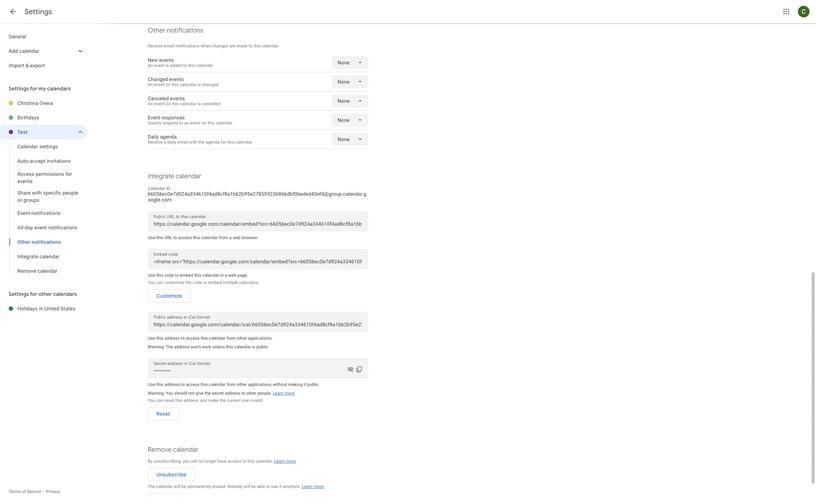 Task type: vqa. For each thing, say whether or not it's contained in the screenshot.
You in the Use this address to access this calendar from other applications without making it public. Warning: You should not give the secret address to other people. Learn more
yes



Task type: locate. For each thing, give the bounding box(es) containing it.
is left 'changed'
[[198, 82, 201, 87]]

web
[[233, 235, 241, 241], [228, 273, 236, 278]]

of
[[22, 490, 26, 495]]

an inside canceled events an event on this calendar is cancelled
[[148, 101, 153, 106]]

learn more link for warning: you should not give the secret address to other people.
[[273, 391, 295, 396]]

settings right the go back icon
[[25, 7, 52, 16]]

can left customize
[[156, 280, 163, 285]]

canceled events an event on this calendar is cancelled
[[148, 96, 220, 106]]

public. right making
[[307, 383, 320, 388]]

use for use this address to access this calendar from other applications without making it public. warning: you should not give the secret address to other people. learn more
[[148, 383, 155, 388]]

0 vertical spatial learn more link
[[273, 391, 295, 396]]

settings up christina
[[9, 85, 29, 92]]

3 an from the top
[[148, 101, 153, 106]]

a for use this url to access this calendar from a web browser.
[[229, 235, 232, 241]]

0 vertical spatial receive
[[148, 43, 163, 49]]

1 vertical spatial other
[[17, 239, 30, 245]]

calendar inside changed events an event on this calendar is changed
[[180, 82, 196, 87]]

1 horizontal spatial other
[[148, 26, 165, 35]]

0 vertical spatial other
[[148, 26, 165, 35]]

1 vertical spatial on
[[166, 101, 171, 106]]

nobody
[[228, 485, 243, 490]]

use this code to embed this calendar in a web page.
[[148, 273, 248, 278]]

event inside the event responses guests respond to an event on this calendar
[[148, 115, 160, 121]]

2 vertical spatial learn
[[302, 485, 313, 490]]

event
[[154, 63, 165, 68], [154, 82, 165, 87], [154, 101, 165, 106], [190, 121, 200, 126], [34, 225, 47, 231]]

settings
[[25, 7, 52, 16], [9, 85, 29, 92], [9, 291, 29, 298]]

a up multiple
[[225, 273, 227, 278]]

1 horizontal spatial email
[[177, 140, 188, 145]]

event right an
[[190, 121, 200, 126]]

2 horizontal spatial a
[[229, 235, 232, 241]]

or down share
[[17, 197, 22, 203]]

it for use
[[279, 485, 282, 490]]

will left "no"
[[191, 459, 197, 464]]

0 horizontal spatial other notifications
[[17, 239, 61, 245]]

with right daily
[[189, 140, 197, 145]]

can left "reset"
[[156, 398, 163, 404]]

0 horizontal spatial the
[[148, 485, 155, 490]]

1 vertical spatial integrate calendar
[[17, 254, 59, 260]]

terms of service link
[[9, 490, 41, 495]]

calendars up states
[[53, 291, 77, 298]]

the left won't
[[166, 345, 173, 350]]

is inside new events an event is added to this calendar
[[166, 63, 169, 68]]

0 vertical spatial it
[[304, 383, 306, 388]]

christina overa tree item
[[0, 96, 87, 110]]

0 horizontal spatial it
[[279, 485, 282, 490]]

1 horizontal spatial remove
[[148, 446, 172, 455]]

export
[[30, 63, 45, 68]]

from left applications.
[[227, 336, 236, 341]]

0 vertical spatial you
[[148, 280, 155, 285]]

can for customize
[[156, 280, 163, 285]]

integrate calendar down all-day event notifications
[[17, 254, 59, 260]]

use
[[271, 485, 278, 490]]

0 horizontal spatial other
[[17, 239, 30, 245]]

events down added
[[169, 76, 184, 82]]

1 warning: from the top
[[148, 345, 165, 350]]

integrate up id
[[148, 172, 174, 181]]

an up guests
[[148, 101, 153, 106]]

remove up settings for other calendars
[[17, 268, 36, 274]]

when
[[201, 43, 211, 49]]

1 horizontal spatial a
[[225, 273, 227, 278]]

you up "reset"
[[166, 391, 173, 396]]

1 vertical spatial warning:
[[148, 391, 165, 396]]

events for new events
[[159, 57, 174, 63]]

service
[[27, 490, 41, 495]]

2 horizontal spatial will
[[244, 485, 250, 490]]

the down the unsubscribe button
[[148, 485, 155, 490]]

event up the changed
[[154, 63, 165, 68]]

1 vertical spatial public.
[[307, 383, 320, 388]]

you left "reset"
[[148, 398, 155, 404]]

on inside canceled events an event on this calendar is cancelled
[[166, 101, 171, 106]]

1 use from the top
[[148, 235, 155, 241]]

0 horizontal spatial integrate calendar
[[17, 254, 59, 260]]

on up responses
[[166, 101, 171, 106]]

it right making
[[304, 383, 306, 388]]

0 horizontal spatial will
[[174, 485, 180, 490]]

a left browser.
[[229, 235, 232, 241]]

reset
[[156, 411, 170, 418]]

use
[[148, 235, 155, 241], [148, 273, 155, 278], [148, 336, 155, 341], [148, 383, 155, 388]]

is left cancelled
[[198, 101, 201, 106]]

0 horizontal spatial remove calendar
[[17, 268, 57, 274]]

calendar inside tree
[[19, 48, 39, 54]]

an for new events
[[148, 63, 153, 68]]

0 horizontal spatial code
[[164, 273, 174, 278]]

are
[[230, 43, 236, 49]]

anymore.
[[283, 485, 301, 490]]

to inside the event responses guests respond to an event on this calendar
[[179, 121, 183, 126]]

address
[[164, 336, 180, 341], [174, 345, 190, 350], [164, 383, 180, 388], [225, 391, 240, 396], [183, 398, 199, 404]]

an up canceled
[[148, 82, 153, 87]]

1 horizontal spatial public.
[[307, 383, 320, 388]]

to inside "use this address to access this calendar from other applications. warning: the address won't work unless this calendar is public."
[[181, 336, 185, 341]]

the
[[166, 345, 173, 350], [148, 485, 155, 490]]

remove up 'unsubscribing,'
[[148, 446, 172, 455]]

with up 'groups'
[[32, 190, 42, 196]]

0 horizontal spatial in
[[39, 306, 43, 312]]

responses
[[161, 115, 185, 121]]

other left applications.
[[237, 336, 247, 341]]

1 vertical spatial or
[[203, 280, 207, 285]]

from inside use this address to access this calendar from other applications without making it public. warning: you should not give the secret address to other people. learn more
[[227, 383, 236, 388]]

event inside canceled events an event on this calendar is cancelled
[[154, 101, 165, 106]]

1 vertical spatial can
[[156, 398, 163, 404]]

0 vertical spatial other notifications
[[148, 26, 203, 35]]

event notifications
[[17, 210, 61, 216]]

to
[[249, 43, 253, 49], [183, 63, 187, 68], [179, 121, 183, 126], [173, 235, 177, 241], [175, 273, 179, 278], [181, 336, 185, 341], [181, 383, 185, 388], [241, 391, 245, 396], [242, 459, 246, 464], [266, 485, 270, 490]]

use inside "use this address to access this calendar from other applications. warning: the address won't work unless this calendar is public."
[[148, 336, 155, 341]]

0 horizontal spatial remove
[[17, 268, 36, 274]]

notifications down "event notifications"
[[48, 225, 77, 231]]

you for customize
[[148, 280, 155, 285]]

settings for settings
[[25, 7, 52, 16]]

cancelled
[[202, 101, 220, 106]]

event left "respond"
[[148, 115, 160, 121]]

with inside share with specific people or groups
[[32, 190, 42, 196]]

2 vertical spatial settings
[[9, 291, 29, 298]]

email right daily
[[177, 140, 188, 145]]

other notifications inside settings for my calendars tree
[[17, 239, 61, 245]]

events inside new events an event is added to this calendar
[[159, 57, 174, 63]]

0 vertical spatial from
[[219, 235, 228, 241]]

holidays in united states
[[17, 306, 75, 312]]

0 vertical spatial event
[[148, 115, 160, 121]]

events inside changed events an event on this calendar is changed
[[169, 76, 184, 82]]

access inside "use this address to access this calendar from other applications. warning: the address won't work unless this calendar is public."
[[186, 336, 200, 341]]

event up 'all-' at top
[[17, 210, 30, 216]]

give
[[196, 391, 204, 396]]

0 vertical spatial can
[[156, 280, 163, 285]]

calendar inside new events an event is added to this calendar
[[196, 63, 213, 68]]

calendar inside tree
[[17, 144, 38, 150]]

learn more link
[[273, 391, 295, 396], [274, 459, 296, 464], [302, 485, 324, 490]]

None text field
[[154, 257, 362, 267], [154, 320, 362, 330], [154, 257, 362, 267], [154, 320, 362, 330]]

calendar up auto-
[[17, 144, 38, 150]]

0 vertical spatial an
[[148, 63, 153, 68]]

1 vertical spatial integrate
[[17, 254, 38, 260]]

use this address to access this calendar from other applications. warning: the address won't work unless this calendar is public.
[[148, 336, 273, 350]]

1 vertical spatial in
[[39, 306, 43, 312]]

the down the use this code to embed this calendar in a web page.
[[185, 280, 192, 285]]

an inside changed events an event on this calendar is changed
[[148, 82, 153, 87]]

from inside "use this address to access this calendar from other applications. warning: the address won't work unless this calendar is public."
[[227, 336, 236, 341]]

calendar for calendar id 66056ec0e7d924a334610f4ad8cf8a1bb2b95e278559236866dbf0beded43ef4@group.calendar.g oogle.com
[[148, 186, 165, 191]]

settings for my calendars
[[9, 85, 71, 92]]

access inside use this address to access this calendar from other applications without making it public. warning: you should not give the secret address to other people. learn more
[[186, 383, 200, 388]]

1 horizontal spatial integrate
[[148, 172, 174, 181]]

tree
[[0, 29, 87, 73]]

have
[[217, 459, 227, 464]]

from
[[219, 235, 228, 241], [227, 336, 236, 341], [227, 383, 236, 388]]

1 vertical spatial you
[[166, 391, 173, 396]]

applications.
[[248, 336, 273, 341]]

is left added
[[166, 63, 169, 68]]

0 vertical spatial or
[[17, 197, 22, 203]]

embed left multiple
[[208, 280, 222, 285]]

it right 'use'
[[279, 485, 282, 490]]

other down 'all-' at top
[[17, 239, 30, 245]]

event inside changed events an event on this calendar is changed
[[154, 82, 165, 87]]

from up current at the bottom left of the page
[[227, 383, 236, 388]]

1 vertical spatial with
[[32, 190, 42, 196]]

1 can from the top
[[156, 280, 163, 285]]

permissions
[[36, 171, 64, 177]]

auto-accept invitations
[[17, 158, 71, 164]]

notifications up new events an event is added to this calendar
[[176, 43, 200, 49]]

the down the event responses guests respond to an event on this calendar
[[198, 140, 204, 145]]

add
[[9, 48, 18, 54]]

will down the unsubscribe button
[[174, 485, 180, 490]]

calendars for settings for other calendars
[[53, 291, 77, 298]]

2 vertical spatial a
[[225, 273, 227, 278]]

email up new events an event is added to this calendar
[[164, 43, 174, 49]]

it for making
[[304, 383, 306, 388]]

you left customize
[[148, 280, 155, 285]]

3 use from the top
[[148, 336, 155, 341]]

access right url
[[178, 235, 192, 241]]

web up multiple
[[228, 273, 236, 278]]

is inside "use this address to access this calendar from other applications. warning: the address won't work unless this calendar is public."
[[252, 345, 255, 350]]

remove calendar up 'unsubscribing,'
[[148, 446, 199, 455]]

more up anymore.
[[286, 459, 296, 464]]

can for reset
[[156, 398, 163, 404]]

is inside changed events an event on this calendar is changed
[[198, 82, 201, 87]]

calendar. right made
[[262, 43, 279, 49]]

0 vertical spatial a
[[164, 140, 166, 145]]

1 horizontal spatial the
[[166, 345, 173, 350]]

calendar inside calendar id 66056ec0e7d924a334610f4ad8cf8a1bb2b95e278559236866dbf0beded43ef4@group.calendar.g oogle.com
[[148, 186, 165, 191]]

calendars right my
[[47, 85, 71, 92]]

day
[[25, 225, 33, 231]]

learn inside use this address to access this calendar from other applications without making it public. warning: you should not give the secret address to other people. learn more
[[273, 391, 284, 396]]

it
[[304, 383, 306, 388], [279, 485, 282, 490]]

on up canceled
[[166, 82, 171, 87]]

guests
[[148, 121, 161, 126]]

an inside new events an event is added to this calendar
[[148, 63, 153, 68]]

2 can from the top
[[156, 398, 163, 404]]

email inside "daily agenda receive a daily email with the agenda for this calendar"
[[177, 140, 188, 145]]

embed up customize
[[180, 273, 193, 278]]

0 horizontal spatial a
[[164, 140, 166, 145]]

1 vertical spatial email
[[177, 140, 188, 145]]

1 vertical spatial a
[[229, 235, 232, 241]]

1 horizontal spatial it
[[304, 383, 306, 388]]

group
[[0, 139, 87, 279]]

other notifications down all-day event notifications
[[17, 239, 61, 245]]

web left browser.
[[233, 235, 241, 241]]

erased.
[[212, 485, 227, 490]]

1 horizontal spatial be
[[251, 485, 256, 490]]

1 vertical spatial learn more link
[[274, 459, 296, 464]]

unsubscribe
[[156, 472, 187, 478]]

0 horizontal spatial embed
[[180, 273, 193, 278]]

the up the you can reset this address and make the current one invalid.
[[205, 391, 211, 396]]

an for canceled events
[[148, 101, 153, 106]]

0 vertical spatial the
[[166, 345, 173, 350]]

0 vertical spatial public.
[[256, 345, 269, 350]]

an up the changed
[[148, 63, 153, 68]]

0 vertical spatial in
[[220, 273, 224, 278]]

be left permanently
[[181, 485, 186, 490]]

share with specific people or groups
[[17, 190, 78, 203]]

from left browser.
[[219, 235, 228, 241]]

receive left daily
[[148, 140, 163, 145]]

other
[[148, 26, 165, 35], [17, 239, 30, 245]]

event inside new events an event is added to this calendar
[[154, 63, 165, 68]]

None field
[[332, 56, 368, 69], [332, 75, 368, 88], [332, 95, 368, 108], [332, 114, 368, 127], [332, 133, 368, 146], [332, 56, 368, 69], [332, 75, 368, 88], [332, 95, 368, 108], [332, 114, 368, 127], [332, 133, 368, 146]]

remove inside group
[[17, 268, 36, 274]]

event right day on the top left
[[34, 225, 47, 231]]

calendar inside use this address to access this calendar from other applications without making it public. warning: you should not give the secret address to other people. learn more
[[209, 383, 226, 388]]

learn more link for by unsubscribing, you will no longer have access to this calendar.
[[274, 459, 296, 464]]

learn right anymore.
[[302, 485, 313, 490]]

1 vertical spatial calendar
[[148, 186, 165, 191]]

calendar
[[19, 48, 39, 54], [196, 63, 213, 68], [180, 82, 196, 87], [180, 101, 196, 106], [216, 121, 232, 126], [236, 140, 252, 145], [176, 172, 201, 181], [201, 235, 218, 241], [39, 254, 59, 260], [37, 268, 57, 274], [202, 273, 219, 278], [209, 336, 226, 341], [234, 345, 251, 350], [209, 383, 226, 388], [173, 446, 199, 455], [156, 485, 173, 490]]

settings up holidays
[[9, 291, 29, 298]]

import
[[9, 63, 24, 68]]

0 horizontal spatial integrate
[[17, 254, 38, 260]]

an
[[148, 63, 153, 68], [148, 82, 153, 87], [148, 101, 153, 106]]

2 use from the top
[[148, 273, 155, 278]]

by unsubscribing, you will no longer have access to this calendar. learn more
[[148, 459, 296, 464]]

public. down applications.
[[256, 345, 269, 350]]

1 horizontal spatial with
[[189, 140, 197, 145]]

in up multiple
[[220, 273, 224, 278]]

more down making
[[285, 391, 295, 396]]

calendars for settings for my calendars
[[47, 85, 71, 92]]

code up customize
[[164, 273, 174, 278]]

warning: inside use this address to access this calendar from other applications without making it public. warning: you should not give the secret address to other people. learn more
[[148, 391, 165, 396]]

1 vertical spatial embed
[[208, 280, 222, 285]]

code down the use this code to embed this calendar in a web page.
[[193, 280, 202, 285]]

settings for other calendars
[[9, 291, 77, 298]]

public.
[[256, 345, 269, 350], [307, 383, 320, 388]]

0 vertical spatial learn
[[273, 391, 284, 396]]

daily
[[148, 134, 159, 140]]

specific
[[43, 190, 61, 196]]

use for use this code to embed this calendar in a web page.
[[148, 273, 155, 278]]

this
[[254, 43, 261, 49], [188, 63, 195, 68], [172, 82, 179, 87], [172, 101, 179, 106], [208, 121, 215, 126], [227, 140, 234, 145], [156, 235, 163, 241], [193, 235, 200, 241], [156, 273, 163, 278], [194, 273, 201, 278], [156, 336, 163, 341], [201, 336, 208, 341], [226, 345, 233, 350], [156, 383, 163, 388], [201, 383, 208, 388], [175, 398, 182, 404], [247, 459, 254, 464]]

0 horizontal spatial public.
[[256, 345, 269, 350]]

1 vertical spatial web
[[228, 273, 236, 278]]

states
[[61, 306, 75, 312]]

access
[[178, 235, 192, 241], [186, 336, 200, 341], [186, 383, 200, 388], [228, 459, 241, 464]]

1 horizontal spatial calendar
[[148, 186, 165, 191]]

4 use from the top
[[148, 383, 155, 388]]

in
[[220, 273, 224, 278], [39, 306, 43, 312]]

agenda down "respond"
[[160, 134, 177, 140]]

or down the use this code to embed this calendar in a web page.
[[203, 280, 207, 285]]

changed
[[148, 76, 168, 82]]

0 vertical spatial with
[[189, 140, 197, 145]]

or
[[17, 197, 22, 203], [203, 280, 207, 285]]

test
[[17, 129, 28, 135]]

0 horizontal spatial be
[[181, 485, 186, 490]]

1 horizontal spatial integrate calendar
[[148, 172, 201, 181]]

without
[[273, 383, 287, 388]]

is down applications.
[[252, 345, 255, 350]]

public. inside "use this address to access this calendar from other applications. warning: the address won't work unless this calendar is public."
[[256, 345, 269, 350]]

calendar left id
[[148, 186, 165, 191]]

settings for settings for other calendars
[[9, 291, 29, 298]]

2 receive from the top
[[148, 140, 163, 145]]

None text field
[[154, 219, 362, 229], [154, 366, 362, 376], [154, 219, 362, 229], [154, 366, 362, 376]]

remove calendar inside settings for my calendars tree
[[17, 268, 57, 274]]

2 vertical spatial learn more link
[[302, 485, 324, 490]]

receive up new
[[148, 43, 163, 49]]

0 vertical spatial code
[[164, 273, 174, 278]]

a left daily
[[164, 140, 166, 145]]

you for reset
[[148, 398, 155, 404]]

0 vertical spatial more
[[285, 391, 295, 396]]

on inside the event responses guests respond to an event on this calendar
[[202, 121, 206, 126]]

1 vertical spatial calendars
[[53, 291, 77, 298]]

0 vertical spatial on
[[166, 82, 171, 87]]

with
[[189, 140, 197, 145], [32, 190, 42, 196]]

event inside settings for my calendars tree
[[17, 210, 30, 216]]

customize
[[164, 280, 184, 285]]

more right anymore.
[[314, 485, 324, 490]]

integrate calendar
[[148, 172, 201, 181], [17, 254, 59, 260]]

use inside use this address to access this calendar from other applications without making it public. warning: you should not give the secret address to other people. learn more
[[148, 383, 155, 388]]

learn more link up anymore.
[[274, 459, 296, 464]]

by
[[148, 459, 153, 464]]

0 horizontal spatial or
[[17, 197, 22, 203]]

1 vertical spatial from
[[227, 336, 236, 341]]

calendars
[[47, 85, 71, 92], [53, 291, 77, 298]]

people.
[[258, 391, 272, 396]]

events down changed events an event on this calendar is changed
[[170, 96, 185, 101]]

settings heading
[[25, 7, 52, 16]]

1 vertical spatial receive
[[148, 140, 163, 145]]

2 vertical spatial on
[[202, 121, 206, 126]]

will right nobody
[[244, 485, 250, 490]]

1 vertical spatial an
[[148, 82, 153, 87]]

it inside use this address to access this calendar from other applications without making it public. warning: you should not give the secret address to other people. learn more
[[304, 383, 306, 388]]

calendars.
[[239, 280, 259, 285]]

event up responses
[[154, 101, 165, 106]]

calendar settings
[[17, 144, 58, 150]]

2 warning: from the top
[[148, 391, 165, 396]]

1 vertical spatial more
[[286, 459, 296, 464]]

1 an from the top
[[148, 63, 153, 68]]

calendar. up able
[[256, 459, 273, 464]]

events
[[159, 57, 174, 63], [169, 76, 184, 82], [170, 96, 185, 101], [17, 179, 33, 184]]

1 horizontal spatial event
[[148, 115, 160, 121]]

on up "daily agenda receive a daily email with the agenda for this calendar"
[[202, 121, 206, 126]]

in left united
[[39, 306, 43, 312]]

2 an from the top
[[148, 82, 153, 87]]

1 horizontal spatial code
[[193, 280, 202, 285]]

other notifications
[[148, 26, 203, 35], [17, 239, 61, 245]]

remove calendar up settings for other calendars
[[17, 268, 57, 274]]

calendar inside canceled events an event on this calendar is cancelled
[[180, 101, 196, 106]]

in inside tree item
[[39, 306, 43, 312]]

agenda down the event responses guests respond to an event on this calendar
[[205, 140, 220, 145]]

0 horizontal spatial with
[[32, 190, 42, 196]]

or inside share with specific people or groups
[[17, 197, 22, 203]]

learn up 'use'
[[274, 459, 285, 464]]

0 horizontal spatial event
[[17, 210, 30, 216]]

2 vertical spatial you
[[148, 398, 155, 404]]

integrate
[[148, 172, 174, 181], [17, 254, 38, 260]]

page.
[[237, 273, 248, 278]]

one
[[242, 398, 249, 404]]

events right new
[[159, 57, 174, 63]]

other inside "use this address to access this calendar from other applications. warning: the address won't work unless this calendar is public."
[[237, 336, 247, 341]]

0 vertical spatial settings
[[25, 7, 52, 16]]

0 vertical spatial remove calendar
[[17, 268, 57, 274]]

learn more link right anymore.
[[302, 485, 324, 490]]

on inside changed events an event on this calendar is changed
[[166, 82, 171, 87]]

test tree item
[[0, 125, 87, 139]]

0 vertical spatial email
[[164, 43, 174, 49]]

event for new
[[154, 63, 165, 68]]

integrate down day on the top left
[[17, 254, 38, 260]]

other up new
[[148, 26, 165, 35]]

access right have
[[228, 459, 241, 464]]

event up canceled
[[154, 82, 165, 87]]

1 vertical spatial other notifications
[[17, 239, 61, 245]]

events for changed events
[[169, 76, 184, 82]]

learn down without at the bottom of page
[[273, 391, 284, 396]]

1 vertical spatial remove calendar
[[148, 446, 199, 455]]

1 be from the left
[[181, 485, 186, 490]]

events inside canceled events an event on this calendar is cancelled
[[170, 96, 185, 101]]

0 vertical spatial remove
[[17, 268, 36, 274]]

0 vertical spatial embed
[[180, 273, 193, 278]]



Task type: describe. For each thing, give the bounding box(es) containing it.
my
[[38, 85, 46, 92]]

2 vertical spatial more
[[314, 485, 324, 490]]

a inside "daily agenda receive a daily email with the agenda for this calendar"
[[164, 140, 166, 145]]

calendar inside the event responses guests respond to an event on this calendar
[[216, 121, 232, 126]]

this inside new events an event is added to this calendar
[[188, 63, 195, 68]]

general
[[9, 34, 26, 39]]

overa
[[39, 100, 53, 106]]

privacy
[[46, 490, 60, 495]]

from for web
[[219, 235, 228, 241]]

you can customize the code or embed multiple calendars.
[[148, 280, 259, 285]]

use for use this url to access this calendar from a web browser.
[[148, 235, 155, 241]]

event for canceled
[[154, 101, 165, 106]]

customize
[[156, 293, 182, 300]]

1 vertical spatial learn
[[274, 459, 285, 464]]

id
[[166, 186, 170, 191]]

from for applications.
[[227, 336, 236, 341]]

all-
[[17, 225, 25, 231]]

url
[[164, 235, 172, 241]]

more inside use this address to access this calendar from other applications without making it public. warning: you should not give the secret address to other people. learn more
[[285, 391, 295, 396]]

multiple
[[223, 280, 238, 285]]

tree containing general
[[0, 29, 87, 73]]

1 horizontal spatial in
[[220, 273, 224, 278]]

you
[[183, 459, 190, 464]]

learn more link for the calendar will be permanently erased. nobody will be able to use it anymore.
[[302, 485, 324, 490]]

use for use this address to access this calendar from other applications. warning: the address won't work unless this calendar is public.
[[148, 336, 155, 341]]

with inside "daily agenda receive a daily email with the agenda for this calendar"
[[189, 140, 197, 145]]

terms
[[9, 490, 21, 495]]

birthdays
[[17, 115, 39, 121]]

christina
[[17, 100, 38, 106]]

reset button
[[148, 406, 179, 423]]

0 vertical spatial calendar.
[[262, 43, 279, 49]]

1 horizontal spatial embed
[[208, 280, 222, 285]]

event inside group
[[34, 225, 47, 231]]

secret
[[212, 391, 224, 396]]

integrate calendar inside settings for my calendars tree
[[17, 254, 59, 260]]

holidays in united states link
[[17, 302, 87, 316]]

other inside group
[[17, 239, 30, 245]]

reset
[[164, 398, 174, 404]]

calendar inside "daily agenda receive a daily email with the agenda for this calendar"
[[236, 140, 252, 145]]

no
[[198, 459, 203, 464]]

the inside "use this address to access this calendar from other applications. warning: the address won't work unless this calendar is public."
[[166, 345, 173, 350]]

0 horizontal spatial email
[[164, 43, 174, 49]]

1 horizontal spatial or
[[203, 280, 207, 285]]

browser.
[[242, 235, 258, 241]]

1 receive from the top
[[148, 43, 163, 49]]

web for page.
[[228, 273, 236, 278]]

event for event responses guests respond to an event on this calendar
[[148, 115, 160, 121]]

auto-
[[17, 158, 30, 164]]

you inside use this address to access this calendar from other applications without making it public. warning: you should not give the secret address to other people. learn more
[[166, 391, 173, 396]]

share
[[17, 190, 31, 196]]

2 be from the left
[[251, 485, 256, 490]]

access
[[17, 171, 34, 177]]

on for changed
[[166, 82, 171, 87]]

not
[[188, 391, 195, 396]]

use this url to access this calendar from a web browser.
[[148, 235, 258, 241]]

other up holidays in united states
[[38, 291, 52, 298]]

holidays
[[17, 306, 38, 312]]

settings for my calendars tree
[[0, 96, 87, 279]]

the down secret
[[220, 398, 226, 404]]

changed events an event on this calendar is changed
[[148, 76, 219, 87]]

1 vertical spatial the
[[148, 485, 155, 490]]

public. inside use this address to access this calendar from other applications without making it public. warning: you should not give the secret address to other people. learn more
[[307, 383, 320, 388]]

other up invalid.
[[246, 391, 256, 396]]

0 horizontal spatial agenda
[[160, 134, 177, 140]]

this inside "daily agenda receive a daily email with the agenda for this calendar"
[[227, 140, 234, 145]]

for inside "daily agenda receive a daily email with the agenda for this calendar"
[[221, 140, 226, 145]]

calendar id 66056ec0e7d924a334610f4ad8cf8a1bb2b95e278559236866dbf0beded43ef4@group.calendar.g oogle.com
[[148, 186, 366, 203]]

christina overa
[[17, 100, 53, 106]]

accept
[[30, 158, 45, 164]]

notifications down all-day event notifications
[[32, 239, 61, 245]]

event for changed
[[154, 82, 165, 87]]

new
[[148, 57, 158, 63]]

daily
[[167, 140, 176, 145]]

web for browser.
[[233, 235, 241, 241]]

holidays in united states tree item
[[0, 302, 87, 316]]

&
[[26, 63, 29, 68]]

this inside the event responses guests respond to an event on this calendar
[[208, 121, 215, 126]]

receive email notifications when changes are made to this calendar.
[[148, 43, 279, 49]]

should
[[174, 391, 187, 396]]

is inside canceled events an event on this calendar is cancelled
[[198, 101, 201, 106]]

added
[[170, 63, 182, 68]]

invitations
[[47, 158, 71, 164]]

1 horizontal spatial remove calendar
[[148, 446, 199, 455]]

invalid.
[[250, 398, 264, 404]]

1 horizontal spatial other notifications
[[148, 26, 203, 35]]

access for use this address to access this calendar from other applications. warning: the address won't work unless this calendar is public.
[[186, 336, 200, 341]]

access for use this address to access this calendar from other applications without making it public. warning: you should not give the secret address to other people. learn more
[[186, 383, 200, 388]]

making
[[288, 383, 303, 388]]

able
[[257, 485, 265, 490]]

calendar for calendar settings
[[17, 144, 38, 150]]

this inside changed events an event on this calendar is changed
[[172, 82, 179, 87]]

import & export
[[9, 63, 45, 68]]

applications
[[248, 383, 272, 388]]

united
[[44, 306, 59, 312]]

won't
[[191, 345, 201, 350]]

1 vertical spatial remove
[[148, 446, 172, 455]]

1 horizontal spatial agenda
[[205, 140, 220, 145]]

a for use this code to embed this calendar in a web page.
[[225, 273, 227, 278]]

access for use this url to access this calendar from a web browser.
[[178, 235, 192, 241]]

access permissions for events
[[17, 171, 72, 184]]

unsubscribe button
[[148, 467, 195, 484]]

integrate inside settings for my calendars tree
[[17, 254, 38, 260]]

add calendar
[[9, 48, 39, 54]]

from for applications
[[227, 383, 236, 388]]

to inside new events an event is added to this calendar
[[183, 63, 187, 68]]

current
[[227, 398, 241, 404]]

people
[[63, 190, 78, 196]]

made
[[237, 43, 248, 49]]

oogle.com
[[148, 197, 172, 203]]

the inside "daily agenda receive a daily email with the agenda for this calendar"
[[198, 140, 204, 145]]

the calendar will be permanently erased. nobody will be able to use it anymore. learn more
[[148, 485, 324, 490]]

for inside access permissions for events
[[65, 171, 72, 177]]

daily agenda receive a daily email with the agenda for this calendar
[[148, 134, 252, 145]]

new events an event is added to this calendar
[[148, 57, 213, 68]]

birthdays link
[[17, 110, 87, 125]]

events inside access permissions for events
[[17, 179, 33, 184]]

1 vertical spatial code
[[193, 280, 202, 285]]

respond
[[162, 121, 178, 126]]

notifications up all-day event notifications
[[31, 210, 61, 216]]

use this address to access this calendar from other applications without making it public. warning: you should not give the secret address to other people. learn more
[[148, 383, 320, 396]]

on for canceled
[[166, 101, 171, 106]]

other up "one" at bottom
[[237, 383, 247, 388]]

1 horizontal spatial will
[[191, 459, 197, 464]]

privacy link
[[46, 490, 60, 495]]

groups
[[23, 197, 40, 203]]

unless
[[212, 345, 225, 350]]

event for event notifications
[[17, 210, 30, 216]]

you can reset this address and make the current one invalid.
[[148, 398, 264, 404]]

this inside canceled events an event on this calendar is cancelled
[[172, 101, 179, 106]]

birthdays tree item
[[0, 110, 87, 125]]

make
[[208, 398, 219, 404]]

0 vertical spatial integrate calendar
[[148, 172, 201, 181]]

event responses guests respond to an event on this calendar
[[148, 115, 232, 126]]

go back image
[[9, 7, 17, 16]]

the inside use this address to access this calendar from other applications without making it public. warning: you should not give the secret address to other people. learn more
[[205, 391, 211, 396]]

66056ec0e7d924a334610f4ad8cf8a1bb2b95e278559236866dbf0beded43ef4@group.calendar.g
[[148, 191, 366, 197]]

notifications up 'when'
[[167, 26, 203, 35]]

permanently
[[187, 485, 211, 490]]

group containing calendar settings
[[0, 139, 87, 279]]

and
[[200, 398, 207, 404]]

warning: inside "use this address to access this calendar from other applications. warning: the address won't work unless this calendar is public."
[[148, 345, 165, 350]]

an for changed events
[[148, 82, 153, 87]]

events for canceled events
[[170, 96, 185, 101]]

event inside the event responses guests respond to an event on this calendar
[[190, 121, 200, 126]]

receive inside "daily agenda receive a daily email with the agenda for this calendar"
[[148, 140, 163, 145]]

terms of service – privacy
[[9, 490, 60, 495]]

–
[[42, 490, 45, 495]]

settings for settings for my calendars
[[9, 85, 29, 92]]

changes
[[212, 43, 228, 49]]

1 vertical spatial calendar.
[[256, 459, 273, 464]]



